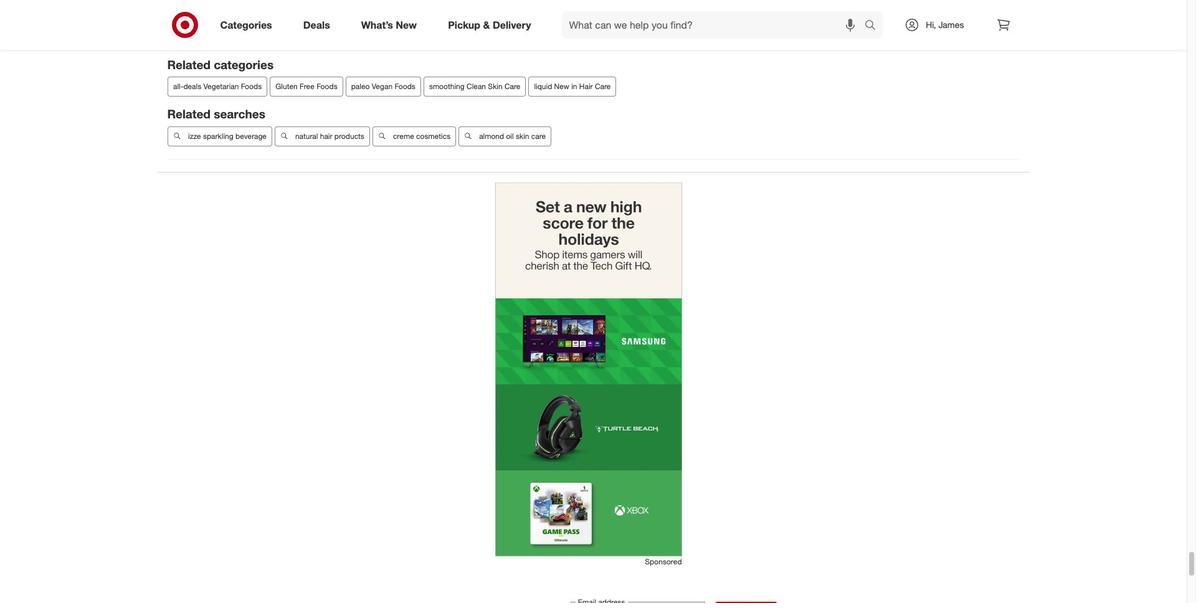 Task type: describe. For each thing, give the bounding box(es) containing it.
categories
[[214, 57, 274, 71]]

related searches
[[167, 107, 265, 121]]

1 foods from the left
[[241, 82, 262, 91]]

What can we help you find? suggestions appear below search field
[[562, 11, 868, 39]]

related categories
[[167, 57, 274, 71]]

creme cosmetics
[[393, 132, 450, 141]]

hair
[[320, 132, 332, 141]]

pickup & delivery link
[[438, 11, 547, 39]]

almond oil skin care link
[[459, 127, 551, 147]]

james
[[939, 19, 965, 30]]

paleo vegan foods
[[351, 82, 415, 91]]

gluten free foods
[[275, 82, 337, 91]]

beverage
[[235, 132, 266, 141]]

creme cosmetics link
[[372, 127, 456, 147]]

search
[[860, 20, 890, 32]]

smoothing clean skin care link
[[423, 77, 526, 97]]

gluten free foods link
[[270, 77, 343, 97]]

clean
[[467, 82, 486, 91]]

izze
[[188, 132, 201, 141]]

natural
[[295, 132, 318, 141]]

what's new link
[[351, 11, 433, 39]]

sparkling
[[203, 132, 233, 141]]

search button
[[860, 11, 890, 41]]

all-
[[173, 82, 183, 91]]

cosmetics
[[416, 132, 450, 141]]

what's new
[[361, 18, 417, 31]]

liquid new in hair care link
[[529, 77, 616, 97]]

almond oil skin care
[[479, 132, 546, 141]]

foods for gluten free foods
[[316, 82, 337, 91]]

free
[[300, 82, 314, 91]]

foods for paleo vegan foods
[[394, 82, 415, 91]]

what's
[[361, 18, 393, 31]]

searches
[[214, 107, 265, 121]]

products
[[334, 132, 364, 141]]

vegan
[[372, 82, 392, 91]]

sponsored
[[645, 557, 682, 567]]

categories
[[220, 18, 272, 31]]

izze sparkling beverage link
[[167, 127, 272, 147]]

natural hair products
[[295, 132, 364, 141]]

1 care from the left
[[505, 82, 520, 91]]

deals link
[[293, 11, 346, 39]]

hair
[[579, 82, 593, 91]]

vegetarian
[[203, 82, 239, 91]]



Task type: locate. For each thing, give the bounding box(es) containing it.
new for what's
[[396, 18, 417, 31]]

foods right free
[[316, 82, 337, 91]]

natural hair products link
[[275, 127, 370, 147]]

izze sparkling beverage
[[188, 132, 266, 141]]

smoothing
[[429, 82, 464, 91]]

1 vertical spatial new
[[554, 82, 569, 91]]

foods down the categories
[[241, 82, 262, 91]]

hi, james
[[926, 19, 965, 30]]

foods inside "link"
[[394, 82, 415, 91]]

deals
[[303, 18, 330, 31]]

liquid
[[534, 82, 552, 91]]

smoothing clean skin care
[[429, 82, 520, 91]]

None text field
[[571, 602, 705, 603]]

all-deals vegetarian foods
[[173, 82, 262, 91]]

categories link
[[210, 11, 288, 39]]

2 care from the left
[[595, 82, 611, 91]]

oil
[[506, 132, 514, 141]]

1 horizontal spatial new
[[554, 82, 569, 91]]

related up izze
[[167, 107, 211, 121]]

foods right vegan
[[394, 82, 415, 91]]

1 horizontal spatial foods
[[316, 82, 337, 91]]

pickup
[[448, 18, 481, 31]]

new for liquid
[[554, 82, 569, 91]]

&
[[483, 18, 490, 31]]

related
[[167, 57, 211, 71], [167, 107, 211, 121]]

related for related categories
[[167, 57, 211, 71]]

0 horizontal spatial new
[[396, 18, 417, 31]]

care
[[505, 82, 520, 91], [595, 82, 611, 91]]

0 horizontal spatial foods
[[241, 82, 262, 91]]

foods
[[241, 82, 262, 91], [316, 82, 337, 91], [394, 82, 415, 91]]

0 vertical spatial related
[[167, 57, 211, 71]]

skin
[[516, 132, 529, 141]]

related for related searches
[[167, 107, 211, 121]]

related up deals
[[167, 57, 211, 71]]

paleo vegan foods link
[[345, 77, 421, 97]]

hi,
[[926, 19, 937, 30]]

gluten
[[275, 82, 298, 91]]

3 foods from the left
[[394, 82, 415, 91]]

delivery
[[493, 18, 531, 31]]

almond
[[479, 132, 504, 141]]

skin
[[488, 82, 502, 91]]

in
[[571, 82, 577, 91]]

0 horizontal spatial care
[[505, 82, 520, 91]]

paleo
[[351, 82, 370, 91]]

1 horizontal spatial care
[[595, 82, 611, 91]]

creme
[[393, 132, 414, 141]]

1 related from the top
[[167, 57, 211, 71]]

new left in
[[554, 82, 569, 91]]

new right what's
[[396, 18, 417, 31]]

deals
[[183, 82, 201, 91]]

liquid new in hair care
[[534, 82, 611, 91]]

all-deals vegetarian foods link
[[167, 77, 267, 97]]

advertisement region
[[495, 183, 682, 557]]

0 vertical spatial new
[[396, 18, 417, 31]]

2 foods from the left
[[316, 82, 337, 91]]

2 horizontal spatial foods
[[394, 82, 415, 91]]

care right skin
[[505, 82, 520, 91]]

care
[[531, 132, 546, 141]]

care right hair on the left top of the page
[[595, 82, 611, 91]]

pickup & delivery
[[448, 18, 531, 31]]

1 vertical spatial related
[[167, 107, 211, 121]]

2 related from the top
[[167, 107, 211, 121]]

new
[[396, 18, 417, 31], [554, 82, 569, 91]]



Task type: vqa. For each thing, say whether or not it's contained in the screenshot.
almond oil skin care
yes



